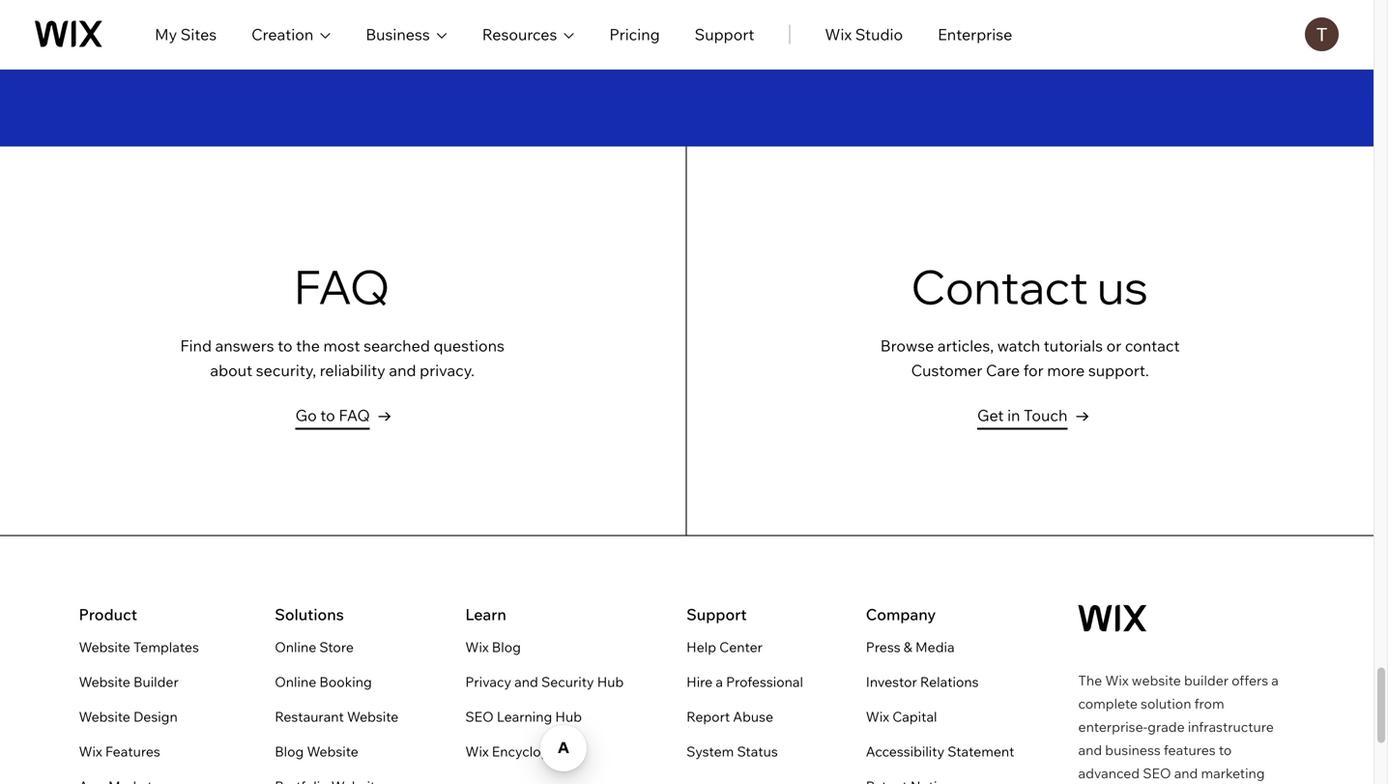 Task type: locate. For each thing, give the bounding box(es) containing it.
website for website templates
[[79, 639, 130, 655]]

hub down the security
[[555, 708, 582, 725]]

business
[[1105, 741, 1161, 758]]

pricing
[[609, 25, 660, 44]]

to
[[278, 336, 293, 355], [320, 405, 335, 425], [1219, 741, 1232, 758]]

booking
[[319, 673, 372, 690]]

find answers to the most searched questions about security, reliability and privacy.
[[180, 336, 505, 380]]

online down 'solutions'
[[275, 639, 316, 655]]

go
[[295, 405, 317, 425]]

0 horizontal spatial seo
[[465, 708, 494, 725]]

wix left 'features'
[[79, 743, 102, 760]]

and up learning
[[514, 673, 538, 690]]

most
[[323, 336, 360, 355]]

1 vertical spatial seo
[[1143, 765, 1171, 782]]

0 vertical spatial blog
[[492, 639, 521, 655]]

seo learning hub link
[[465, 705, 582, 728]]

2 horizontal spatial to
[[1219, 741, 1232, 758]]

investor
[[866, 673, 917, 690]]

for
[[1023, 361, 1044, 380]]

1 horizontal spatial seo
[[1143, 765, 1171, 782]]

to inside 'the wix website builder offers a complete solution from enterprise-grade infrastructure and business features to advanced seo and marke'
[[1219, 741, 1232, 758]]

2 online from the top
[[275, 673, 316, 690]]

a right offers
[[1272, 672, 1279, 689]]

wix features
[[79, 743, 160, 760]]

website for website builder
[[79, 673, 130, 690]]

website down booking
[[347, 708, 399, 725]]

contact us
[[911, 257, 1148, 316]]

the wix website builder offers a complete solution from enterprise-grade infrastructure and business features to advanced seo and marke
[[1078, 672, 1279, 784]]

wix left capital
[[866, 708, 889, 725]]

restaurant
[[275, 708, 344, 725]]

contact
[[911, 257, 1088, 316]]

complete
[[1078, 695, 1138, 712]]

encyclopedia
[[492, 743, 577, 760]]

privacy and security hub
[[465, 673, 624, 690]]

go to faq link
[[231, 397, 456, 435]]

customer
[[911, 361, 983, 380]]

seo learning hub
[[465, 708, 582, 725]]

wix down learn
[[465, 639, 489, 655]]

support.
[[1088, 361, 1149, 380]]

and down features
[[1174, 765, 1198, 782]]

1 horizontal spatial to
[[320, 405, 335, 425]]

to inside find answers to the most searched questions about security, reliability and privacy.
[[278, 336, 293, 355]]

in
[[1007, 405, 1020, 425]]

creation button
[[252, 23, 331, 46]]

website up "website design"
[[79, 673, 130, 690]]

1 online from the top
[[275, 639, 316, 655]]

blog down learn
[[492, 639, 521, 655]]

builder
[[1184, 672, 1229, 689]]

seo down privacy
[[465, 708, 494, 725]]

builder
[[133, 673, 179, 690]]

and up advanced
[[1078, 741, 1102, 758]]

press
[[866, 639, 901, 655]]

website up wix features
[[79, 708, 130, 725]]

answers
[[215, 336, 274, 355]]

support
[[695, 25, 754, 44], [687, 605, 747, 624]]

support right pricing
[[695, 25, 754, 44]]

wix logo, homepage image
[[1078, 605, 1147, 632]]

status
[[737, 743, 778, 760]]

wix for wix features
[[79, 743, 102, 760]]

1 horizontal spatial hub
[[597, 673, 624, 690]]

resources button
[[482, 23, 575, 46]]

browse articles, watch tutorials or contact customer care for more support.
[[881, 336, 1180, 380]]

0 horizontal spatial blog
[[275, 743, 304, 760]]

seo
[[465, 708, 494, 725], [1143, 765, 1171, 782]]

1 vertical spatial faq
[[339, 405, 370, 425]]

from
[[1195, 695, 1224, 712]]

product
[[79, 605, 137, 624]]

report abuse
[[687, 708, 773, 725]]

searched
[[364, 336, 430, 355]]

wix encyclopedia
[[465, 743, 577, 760]]

hire a professional
[[687, 673, 803, 690]]

learning
[[497, 708, 552, 725]]

a right the hire
[[716, 673, 723, 690]]

seo down business
[[1143, 765, 1171, 782]]

1 vertical spatial online
[[275, 673, 316, 690]]

faq up most
[[294, 257, 390, 316]]

1 vertical spatial blog
[[275, 743, 304, 760]]

online
[[275, 639, 316, 655], [275, 673, 316, 690]]

1 vertical spatial to
[[320, 405, 335, 425]]

wix blog
[[465, 639, 521, 655]]

online up restaurant
[[275, 673, 316, 690]]

support up help center
[[687, 605, 747, 624]]

blog inside wix blog link
[[492, 639, 521, 655]]

browse
[[881, 336, 934, 355]]

find
[[180, 336, 212, 355]]

my
[[155, 25, 177, 44]]

professional
[[726, 673, 803, 690]]

or
[[1107, 336, 1122, 355]]

wix left studio
[[825, 25, 852, 44]]

accessibility
[[866, 743, 945, 760]]

0 vertical spatial hub
[[597, 673, 624, 690]]

store
[[319, 639, 354, 655]]

0 vertical spatial seo
[[465, 708, 494, 725]]

1 horizontal spatial blog
[[492, 639, 521, 655]]

grade
[[1148, 718, 1185, 735]]

online booking
[[275, 673, 372, 690]]

and
[[389, 361, 416, 380], [514, 673, 538, 690], [1078, 741, 1102, 758], [1174, 765, 1198, 782]]

1 vertical spatial hub
[[555, 708, 582, 725]]

and down the searched
[[389, 361, 416, 380]]

hub right the security
[[597, 673, 624, 690]]

hub
[[597, 673, 624, 690], [555, 708, 582, 725]]

0 vertical spatial to
[[278, 336, 293, 355]]

accessibility statement
[[866, 743, 1015, 760]]

seo inside 'the wix website builder offers a complete solution from enterprise-grade infrastructure and business features to advanced seo and marke'
[[1143, 765, 1171, 782]]

to left the
[[278, 336, 293, 355]]

faq down reliability
[[339, 405, 370, 425]]

1 horizontal spatial a
[[1272, 672, 1279, 689]]

enterprise-
[[1078, 718, 1148, 735]]

0 horizontal spatial to
[[278, 336, 293, 355]]

website down product at the left bottom of the page
[[79, 639, 130, 655]]

0 vertical spatial online
[[275, 639, 316, 655]]

2 vertical spatial to
[[1219, 741, 1232, 758]]

to down "infrastructure"
[[1219, 741, 1232, 758]]

to right 'go'
[[320, 405, 335, 425]]

help center link
[[687, 636, 763, 659]]

and inside find answers to the most searched questions about security, reliability and privacy.
[[389, 361, 416, 380]]

wix left encyclopedia
[[465, 743, 489, 760]]

wix up complete
[[1105, 672, 1129, 689]]

wix blog link
[[465, 636, 521, 659]]

blog down restaurant
[[275, 743, 304, 760]]

seo inside seo learning hub link
[[465, 708, 494, 725]]

solution
[[1141, 695, 1191, 712]]

sites
[[181, 25, 217, 44]]

website
[[79, 639, 130, 655], [79, 673, 130, 690], [79, 708, 130, 725], [347, 708, 399, 725], [307, 743, 359, 760]]



Task type: vqa. For each thing, say whether or not it's contained in the screenshot.
type within What type of website do you want to create?
no



Task type: describe. For each thing, give the bounding box(es) containing it.
my sites link
[[155, 23, 217, 46]]

center
[[719, 639, 763, 655]]

relations
[[920, 673, 979, 690]]

wix capital
[[866, 708, 937, 725]]

wix for wix studio
[[825, 25, 852, 44]]

get
[[977, 405, 1004, 425]]

restaurant website
[[275, 708, 399, 725]]

tutorials
[[1044, 336, 1103, 355]]

&
[[904, 639, 912, 655]]

wix encyclopedia link
[[465, 740, 577, 763]]

go to faq
[[295, 405, 370, 425]]

press & media
[[866, 639, 955, 655]]

questions
[[434, 336, 505, 355]]

privacy.
[[420, 361, 475, 380]]

learn
[[465, 605, 507, 624]]

0 vertical spatial support
[[695, 25, 754, 44]]

investor relations
[[866, 673, 979, 690]]

blog inside blog website link
[[275, 743, 304, 760]]

my sites
[[155, 25, 217, 44]]

privacy and security hub link
[[465, 670, 624, 694]]

articles,
[[938, 336, 994, 355]]

website builder
[[79, 673, 179, 690]]

online for online booking
[[275, 673, 316, 690]]

touch
[[1024, 405, 1068, 425]]

help
[[687, 639, 716, 655]]

0 horizontal spatial hub
[[555, 708, 582, 725]]

online booking link
[[275, 670, 372, 694]]

hire a professional link
[[687, 670, 803, 694]]

media
[[916, 639, 955, 655]]

support link
[[695, 23, 754, 46]]

website templates link
[[79, 636, 199, 659]]

wix capital link
[[866, 705, 937, 728]]

restaurant website link
[[275, 705, 399, 728]]

us
[[1097, 257, 1148, 316]]

more
[[1047, 361, 1085, 380]]

and inside privacy and security hub link
[[514, 673, 538, 690]]

profile image image
[[1305, 17, 1339, 51]]

studio
[[855, 25, 903, 44]]

wix inside 'the wix website builder offers a complete solution from enterprise-grade infrastructure and business features to advanced seo and marke'
[[1105, 672, 1129, 689]]

design
[[133, 708, 178, 725]]

0 horizontal spatial a
[[716, 673, 723, 690]]

features
[[105, 743, 160, 760]]

system status link
[[687, 740, 778, 763]]

website templates
[[79, 639, 199, 655]]

enterprise
[[938, 25, 1012, 44]]

website
[[1132, 672, 1181, 689]]

accessibility statement link
[[866, 740, 1015, 763]]

wix for wix encyclopedia
[[465, 743, 489, 760]]

the
[[296, 336, 320, 355]]

website for website design
[[79, 708, 130, 725]]

1 vertical spatial support
[[687, 605, 747, 624]]

get in touch
[[977, 405, 1068, 425]]

hire
[[687, 673, 713, 690]]

0 vertical spatial faq
[[294, 257, 390, 316]]

templates
[[133, 639, 199, 655]]

online store link
[[275, 636, 354, 659]]

creation
[[252, 25, 314, 44]]

company
[[866, 605, 936, 624]]

press & media link
[[866, 636, 955, 659]]

enterprise link
[[938, 23, 1012, 46]]

contact
[[1125, 336, 1180, 355]]

website design
[[79, 708, 178, 725]]

system status
[[687, 743, 778, 760]]

reliability
[[320, 361, 386, 380]]

pricing link
[[609, 23, 660, 46]]

security,
[[256, 361, 316, 380]]

website down restaurant website link
[[307, 743, 359, 760]]

abuse
[[733, 708, 773, 725]]

solutions
[[275, 605, 344, 624]]

resources
[[482, 25, 557, 44]]

capital
[[893, 708, 937, 725]]

about
[[210, 361, 253, 380]]

online store
[[275, 639, 354, 655]]

privacy
[[465, 673, 511, 690]]

features
[[1164, 741, 1216, 758]]

report abuse link
[[687, 705, 773, 728]]

wix for wix blog
[[465, 639, 489, 655]]

website design link
[[79, 705, 178, 728]]

wix studio link
[[825, 23, 903, 46]]

system
[[687, 743, 734, 760]]

blog website
[[275, 743, 359, 760]]

watch
[[997, 336, 1040, 355]]

wix for wix capital
[[866, 708, 889, 725]]

offers
[[1232, 672, 1269, 689]]

wix features link
[[79, 740, 160, 763]]

website builder link
[[79, 670, 179, 694]]

online for online store
[[275, 639, 316, 655]]

infrastructure
[[1188, 718, 1274, 735]]

a inside 'the wix website builder offers a complete solution from enterprise-grade infrastructure and business features to advanced seo and marke'
[[1272, 672, 1279, 689]]



